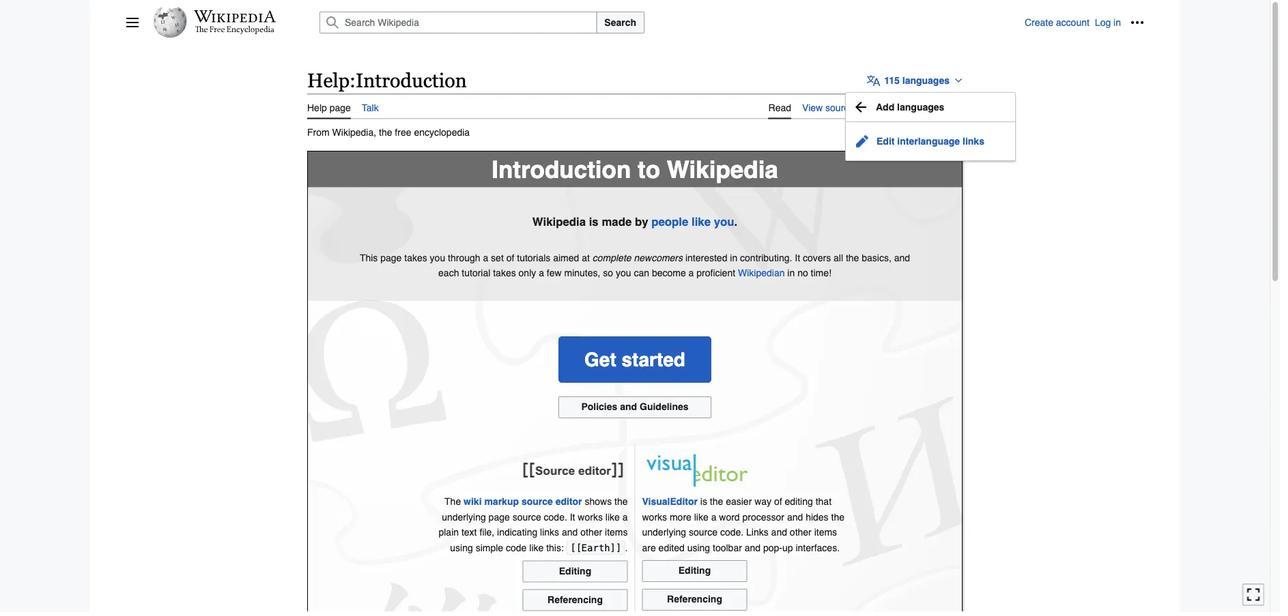 Task type: describe. For each thing, give the bounding box(es) containing it.
editing for referencing link to the left
[[559, 566, 592, 577]]

this:
[[547, 543, 564, 554]]

page inside shows the underlying page source code. it works like a plain text file, indicating links and other items using simple code like this:
[[489, 512, 510, 523]]

0 vertical spatial wikipedia
[[667, 156, 778, 183]]

115
[[885, 75, 900, 86]]

wikipedian in no time!
[[738, 268, 832, 279]]

wikipedia,
[[332, 127, 376, 138]]

create
[[1025, 17, 1054, 28]]

using inside the is the easier way of editing that works more like a word processor and hides the underlying source code. links and other items are edited using toolbar and pop-up interfaces.
[[688, 543, 710, 554]]

:
[[350, 69, 356, 92]]

introduction to wikipedia
[[492, 156, 778, 183]]

at
[[582, 252, 590, 263]]

Search Wikipedia search field
[[320, 12, 597, 33]]

0 horizontal spatial of
[[507, 252, 515, 263]]

1 vertical spatial wikipedia
[[533, 215, 586, 228]]

get started link
[[559, 337, 712, 383]]

is the easier way of editing that works more like a word processor and hides the underlying source code. links and other items are edited using toolbar and pop-up interfaces.
[[642, 497, 845, 554]]

0 horizontal spatial takes
[[405, 252, 427, 263]]

become
[[652, 268, 686, 279]]

editing for the rightmost referencing link
[[679, 565, 711, 576]]

the free encyclopedia image
[[195, 26, 275, 35]]

minutes,
[[564, 268, 601, 279]]

personal tools navigation
[[1025, 12, 1149, 33]]

is inside the is the easier way of editing that works more like a word processor and hides the underlying source code. links and other items are edited using toolbar and pop-up interfaces.
[[701, 497, 708, 508]]

underlying inside the is the easier way of editing that works more like a word processor and hides the underlying source code. links and other items are edited using toolbar and pop-up interfaces.
[[642, 527, 686, 538]]

takes inside interested in contributing. it covers all the basics, and each tutorial takes only a few minutes, so you can become a proficient
[[493, 268, 516, 279]]

tools
[[928, 102, 950, 113]]

processor
[[743, 512, 785, 523]]

visualeditor
[[642, 497, 698, 508]]

other inside the is the easier way of editing that works more like a word processor and hides the underlying source code. links and other items are edited using toolbar and pop-up interfaces.
[[790, 527, 812, 538]]

through
[[448, 252, 481, 263]]

edit interlanguage links button
[[852, 130, 990, 152]]

view history
[[865, 102, 917, 113]]

interested
[[686, 252, 728, 263]]

started
[[622, 349, 686, 371]]

all
[[834, 252, 844, 263]]

the right the hides
[[832, 512, 845, 523]]

covers
[[803, 252, 831, 263]]

markup
[[485, 497, 519, 508]]

editor
[[556, 497, 582, 508]]

talk
[[362, 102, 379, 113]]

a left set
[[483, 252, 488, 263]]

the inside shows the underlying page source code. it works like a plain text file, indicating links and other items using simple code like this:
[[615, 497, 628, 508]]

log in and more options image
[[1131, 16, 1145, 29]]

1 vertical spatial you
[[430, 252, 445, 263]]

edit interlanguage links
[[877, 136, 985, 147]]

the inside interested in contributing. it covers all the basics, and each tutorial takes only a few minutes, so you can become a proficient
[[846, 252, 859, 263]]

source inside the is the easier way of editing that works more like a word processor and hides the underlying source code. links and other items are edited using toolbar and pop-up interfaces.
[[689, 527, 718, 538]]

1 horizontal spatial introduction
[[492, 156, 631, 183]]

that
[[816, 497, 832, 508]]

edit image
[[856, 131, 869, 152]]

few
[[547, 268, 562, 279]]

it inside interested in contributing. it covers all the basics, and each tutorial takes only a few minutes, so you can become a proficient
[[795, 252, 800, 263]]

aimed
[[553, 252, 579, 263]]

items inside shows the underlying page source code. it works like a plain text file, indicating links and other items using simple code like this:
[[605, 527, 628, 538]]

wikipedian
[[738, 268, 785, 279]]

account
[[1056, 17, 1090, 28]]

. inside [[earth]] .
[[625, 543, 628, 554]]

basics,
[[862, 252, 892, 263]]

and down links
[[745, 543, 761, 554]]

newcomers
[[634, 252, 683, 263]]

indicating
[[497, 527, 538, 538]]

contributing.
[[740, 252, 793, 263]]

like left this:
[[530, 543, 544, 554]]

page semi-protected image
[[949, 125, 963, 139]]

it inside shows the underlying page source code. it works like a plain text file, indicating links and other items using simple code like this:
[[570, 512, 575, 523]]

0 horizontal spatial referencing link
[[523, 590, 628, 611]]

editing
[[785, 497, 813, 508]]

code. inside the is the easier way of editing that works more like a word processor and hides the underlying source code. links and other items are edited using toolbar and pop-up interfaces.
[[720, 527, 744, 538]]

each
[[439, 268, 459, 279]]

log
[[1095, 17, 1111, 28]]

interlanguage
[[898, 136, 960, 147]]

like right people
[[692, 215, 711, 228]]

source left add in the top of the page
[[826, 102, 854, 113]]

in inside personal tools navigation
[[1114, 17, 1121, 28]]

source inside shows the underlying page source code. it works like a plain text file, indicating links and other items using simple code like this:
[[513, 512, 541, 523]]

and up pop-
[[772, 527, 787, 538]]

wikipedia:visualeditor/user guide image
[[642, 452, 752, 490]]

made
[[602, 215, 632, 228]]

115 languages
[[885, 75, 950, 86]]

read link
[[769, 94, 792, 119]]

language progressive image
[[867, 74, 881, 87]]

search
[[605, 17, 637, 28]]

edited
[[659, 543, 685, 554]]

more
[[670, 512, 692, 523]]

policies and guidelines link
[[559, 397, 712, 419]]

encyclopedia
[[414, 127, 470, 138]]

can
[[634, 268, 650, 279]]

add
[[876, 102, 895, 113]]

no
[[798, 268, 808, 279]]

word
[[719, 512, 740, 523]]

introduction to wikipedia main content
[[302, 62, 971, 613]]

and down editing
[[787, 512, 803, 523]]

page for help
[[330, 102, 351, 113]]

wiki
[[464, 497, 482, 508]]

help for help : introduction
[[307, 69, 350, 92]]

add languages
[[876, 102, 945, 113]]

tutorials
[[517, 252, 551, 263]]

tutorial
[[462, 268, 491, 279]]

source left editor
[[522, 497, 553, 508]]

code. inside shows the underlying page source code. it works like a plain text file, indicating links and other items using simple code like this:
[[544, 512, 567, 523]]

time!
[[811, 268, 832, 279]]

shows the underlying page source code. it works like a plain text file, indicating links and other items using simple code like this:
[[439, 497, 628, 554]]

so
[[603, 268, 613, 279]]

from
[[307, 127, 330, 138]]

view source
[[803, 102, 854, 113]]

wiki markup source editor link
[[464, 497, 582, 508]]



Task type: locate. For each thing, give the bounding box(es) containing it.
1 vertical spatial it
[[570, 512, 575, 523]]

items
[[605, 527, 628, 538], [815, 527, 837, 538]]

1 vertical spatial help
[[307, 102, 327, 113]]

get started
[[585, 349, 686, 371]]

it up the no
[[795, 252, 800, 263]]

text
[[462, 527, 477, 538]]

view source link
[[803, 94, 854, 118]]

0 horizontal spatial code.
[[544, 512, 567, 523]]

read
[[769, 102, 792, 113]]

referencing link down this:
[[523, 590, 628, 611]]

2 other from the left
[[790, 527, 812, 538]]

1 horizontal spatial works
[[642, 512, 667, 523]]

2 view from the left
[[865, 102, 886, 113]]

in for wikipedian in no time!
[[788, 268, 795, 279]]

1 vertical spatial is
[[701, 497, 708, 508]]

0 horizontal spatial view
[[803, 102, 823, 113]]

log in link
[[1095, 17, 1121, 28]]

and inside shows the underlying page source code. it works like a plain text file, indicating links and other items using simple code like this:
[[562, 527, 578, 538]]

1 horizontal spatial view
[[865, 102, 886, 113]]

the right shows
[[615, 497, 628, 508]]

0 vertical spatial help
[[307, 69, 350, 92]]

1 horizontal spatial items
[[815, 527, 837, 538]]

1 horizontal spatial editing
[[679, 565, 711, 576]]

visualeditor link
[[642, 497, 698, 508]]

you
[[714, 215, 735, 228], [430, 252, 445, 263], [616, 268, 631, 279]]

a left few
[[539, 268, 544, 279]]

0 horizontal spatial underlying
[[442, 512, 486, 523]]

0 horizontal spatial .
[[625, 543, 628, 554]]

takes down set
[[493, 268, 516, 279]]

0 horizontal spatial works
[[578, 512, 603, 523]]

works for other
[[578, 512, 603, 523]]

the wiki markup source editor
[[445, 497, 582, 508]]

you right so
[[616, 268, 631, 279]]

a inside shows the underlying page source code. it works like a plain text file, indicating links and other items using simple code like this:
[[623, 512, 628, 523]]

0 vertical spatial of
[[507, 252, 515, 263]]

of right set
[[507, 252, 515, 263]]

0 vertical spatial introduction
[[356, 69, 467, 92]]

2 help from the top
[[307, 102, 327, 113]]

referencing down this:
[[548, 594, 603, 605]]

people
[[652, 215, 689, 228]]

languages for add languages
[[898, 102, 945, 113]]

1 horizontal spatial using
[[688, 543, 710, 554]]

1 horizontal spatial links
[[963, 136, 985, 147]]

using
[[450, 543, 473, 554], [688, 543, 710, 554]]

editing link for referencing link to the left
[[523, 561, 628, 583]]

referencing for referencing link to the left
[[548, 594, 603, 605]]

and up this:
[[562, 527, 578, 538]]

2 horizontal spatial page
[[489, 512, 510, 523]]

languages inside introduction to wikipedia main content
[[903, 75, 950, 86]]

other
[[581, 527, 603, 538], [790, 527, 812, 538]]

interfaces.
[[796, 543, 840, 554]]

like inside the is the easier way of editing that works more like a word processor and hides the underlying source code. links and other items are edited using toolbar and pop-up interfaces.
[[694, 512, 709, 523]]

. left are
[[625, 543, 628, 554]]

links inside shows the underlying page source code. it works like a plain text file, indicating links and other items using simple code like this:
[[540, 527, 559, 538]]

0 vertical spatial page
[[330, 102, 351, 113]]

0 vertical spatial underlying
[[442, 512, 486, 523]]

in up proficient
[[730, 252, 738, 263]]

wikipedia image
[[194, 10, 276, 23]]

1 vertical spatial code.
[[720, 527, 744, 538]]

up
[[783, 543, 793, 554]]

source down more
[[689, 527, 718, 538]]

0 horizontal spatial is
[[589, 215, 599, 228]]

0 vertical spatial you
[[714, 215, 735, 228]]

and inside policies and guidelines link
[[620, 402, 637, 413]]

editing link down this:
[[523, 561, 628, 583]]

page inside the help page link
[[330, 102, 351, 113]]

it down editor
[[570, 512, 575, 523]]

view inside view history link
[[865, 102, 886, 113]]

[[earth]] .
[[570, 543, 628, 554]]

wikipedian link
[[738, 268, 785, 279]]

is left made
[[589, 215, 599, 228]]

interested in contributing. it covers all the basics, and each tutorial takes only a few minutes, so you can become a proficient
[[439, 252, 911, 279]]

1 vertical spatial languages
[[898, 102, 945, 113]]

using inside shows the underlying page source code. it works like a plain text file, indicating links and other items using simple code like this:
[[450, 543, 473, 554]]

in for interested in contributing. it covers all the basics, and each tutorial takes only a few minutes, so you can become a proficient
[[730, 252, 738, 263]]

is down wikipedia:visualeditor/user guide image
[[701, 497, 708, 508]]

0 horizontal spatial links
[[540, 527, 559, 538]]

hides
[[806, 512, 829, 523]]

help:wikitext image
[[519, 452, 628, 490]]

from wikipedia, the free encyclopedia
[[307, 127, 470, 138]]

1 horizontal spatial code.
[[720, 527, 744, 538]]

editing down this:
[[559, 566, 592, 577]]

works
[[578, 512, 603, 523], [642, 512, 667, 523]]

page for this
[[381, 252, 402, 263]]

1 other from the left
[[581, 527, 603, 538]]

are
[[642, 543, 656, 554]]

a inside the is the easier way of editing that works more like a word processor and hides the underlying source code. links and other items are edited using toolbar and pop-up interfaces.
[[711, 512, 717, 523]]

2 vertical spatial you
[[616, 268, 631, 279]]

you up each
[[430, 252, 445, 263]]

in inside interested in contributing. it covers all the basics, and each tutorial takes only a few minutes, so you can become a proficient
[[730, 252, 738, 263]]

1 using from the left
[[450, 543, 473, 554]]

links right page semi-protected icon
[[963, 136, 985, 147]]

0 horizontal spatial editing link
[[523, 561, 628, 583]]

create account log in
[[1025, 17, 1121, 28]]

0 vertical spatial links
[[963, 136, 985, 147]]

0 horizontal spatial page
[[330, 102, 351, 113]]

using down text
[[450, 543, 473, 554]]

1 horizontal spatial referencing
[[667, 594, 723, 605]]

help for help page
[[307, 102, 327, 113]]

1 horizontal spatial .
[[735, 215, 738, 228]]

1 horizontal spatial page
[[381, 252, 402, 263]]

introduction
[[356, 69, 467, 92], [492, 156, 631, 183]]

0 horizontal spatial introduction
[[356, 69, 467, 92]]

view for view source
[[803, 102, 823, 113]]

editing down the edited
[[679, 565, 711, 576]]

in right log
[[1114, 17, 1121, 28]]

code. down word
[[720, 527, 744, 538]]

1 vertical spatial takes
[[493, 268, 516, 279]]

policies
[[582, 402, 618, 413]]

1 vertical spatial .
[[625, 543, 628, 554]]

1 horizontal spatial it
[[795, 252, 800, 263]]

1 items from the left
[[605, 527, 628, 538]]

other inside shows the underlying page source code. it works like a plain text file, indicating links and other items using simple code like this:
[[581, 527, 603, 538]]

to
[[638, 156, 660, 183]]

policies and guidelines
[[582, 402, 689, 413]]

2 vertical spatial in
[[788, 268, 795, 279]]

free
[[395, 127, 412, 138]]

view history link
[[865, 94, 917, 118]]

code. down editor
[[544, 512, 567, 523]]

0 vertical spatial languages
[[903, 75, 950, 86]]

the right the all
[[846, 252, 859, 263]]

1 horizontal spatial wikipedia
[[667, 156, 778, 183]]

view left 'history'
[[865, 102, 886, 113]]

0 horizontal spatial other
[[581, 527, 603, 538]]

2 horizontal spatial in
[[1114, 17, 1121, 28]]

0 horizontal spatial items
[[605, 527, 628, 538]]

0 horizontal spatial referencing
[[548, 594, 603, 605]]

1 horizontal spatial in
[[788, 268, 795, 279]]

0 horizontal spatial wikipedia
[[533, 215, 586, 228]]

1 vertical spatial in
[[730, 252, 738, 263]]

in left the no
[[788, 268, 795, 279]]

help : introduction
[[307, 69, 467, 92]]

2 vertical spatial page
[[489, 512, 510, 523]]

page
[[330, 102, 351, 113], [381, 252, 402, 263], [489, 512, 510, 523]]

help up the help page link on the left top of page
[[307, 69, 350, 92]]

get
[[585, 349, 617, 371]]

of right way on the right bottom of the page
[[775, 497, 782, 508]]

referencing link
[[642, 589, 748, 611], [523, 590, 628, 611]]

1 view from the left
[[803, 102, 823, 113]]

plain
[[439, 527, 459, 538]]

1 horizontal spatial is
[[701, 497, 708, 508]]

view
[[803, 102, 823, 113], [865, 102, 886, 113]]

editing
[[679, 565, 711, 576], [559, 566, 592, 577]]

1 horizontal spatial other
[[790, 527, 812, 538]]

of
[[507, 252, 515, 263], [775, 497, 782, 508]]

0 horizontal spatial editing
[[559, 566, 592, 577]]

search button
[[596, 12, 645, 33]]

referencing down the edited
[[667, 594, 723, 605]]

links
[[747, 527, 769, 538]]

like
[[692, 215, 711, 228], [606, 512, 620, 523], [694, 512, 709, 523], [530, 543, 544, 554]]

you up interested
[[714, 215, 735, 228]]

0 vertical spatial it
[[795, 252, 800, 263]]

2 horizontal spatial you
[[714, 215, 735, 228]]

0 vertical spatial is
[[589, 215, 599, 228]]

1 horizontal spatial editing link
[[642, 561, 748, 582]]

simple
[[476, 543, 503, 554]]

0 horizontal spatial in
[[730, 252, 738, 263]]

takes right this
[[405, 252, 427, 263]]

file,
[[480, 527, 495, 538]]

other up up
[[790, 527, 812, 538]]

the left free on the top left of the page
[[379, 127, 392, 138]]

code
[[506, 543, 527, 554]]

create account link
[[1025, 17, 1090, 28]]

view inside view source link
[[803, 102, 823, 113]]

menu image
[[126, 16, 139, 29]]

1 vertical spatial page
[[381, 252, 402, 263]]

page down markup
[[489, 512, 510, 523]]

works inside the is the easier way of editing that works more like a word processor and hides the underlying source code. links and other items are edited using toolbar and pop-up interfaces.
[[642, 512, 667, 523]]

like right more
[[694, 512, 709, 523]]

works for underlying
[[642, 512, 667, 523]]

. up proficient
[[735, 215, 738, 228]]

1 vertical spatial underlying
[[642, 527, 686, 538]]

other up [[earth]]
[[581, 527, 603, 538]]

way
[[755, 497, 772, 508]]

referencing for the rightmost referencing link
[[667, 594, 723, 605]]

underlying
[[442, 512, 486, 523], [642, 527, 686, 538]]

works down shows
[[578, 512, 603, 523]]

the
[[445, 497, 461, 508]]

you inside interested in contributing. it covers all the basics, and each tutorial takes only a few minutes, so you can become a proficient
[[616, 268, 631, 279]]

1 works from the left
[[578, 512, 603, 523]]

source
[[826, 102, 854, 113], [522, 497, 553, 508], [513, 512, 541, 523], [689, 527, 718, 538]]

items inside the is the easier way of editing that works more like a word processor and hides the underlying source code. links and other items are edited using toolbar and pop-up interfaces.
[[815, 527, 837, 538]]

items up interfaces.
[[815, 527, 837, 538]]

and right policies
[[620, 402, 637, 413]]

help page
[[307, 102, 351, 113]]

shows
[[585, 497, 612, 508]]

easier
[[726, 497, 752, 508]]

0 vertical spatial code.
[[544, 512, 567, 523]]

proficient
[[697, 268, 736, 279]]

source down wiki markup source editor link
[[513, 512, 541, 523]]

this
[[360, 252, 378, 263]]

talk link
[[362, 94, 379, 118]]

languages down the 115 languages
[[898, 102, 945, 113]]

a down interested
[[689, 268, 694, 279]]

a left word
[[711, 512, 717, 523]]

page up the wikipedia,
[[330, 102, 351, 113]]

1 horizontal spatial takes
[[493, 268, 516, 279]]

works inside shows the underlying page source code. it works like a plain text file, indicating links and other items using simple code like this:
[[578, 512, 603, 523]]

links up this:
[[540, 527, 559, 538]]

[[earth]]
[[570, 543, 622, 554]]

using right the edited
[[688, 543, 710, 554]]

works down the visualeditor
[[642, 512, 667, 523]]

editing link down the edited
[[642, 561, 748, 582]]

0 horizontal spatial you
[[430, 252, 445, 263]]

fullscreen image
[[1247, 588, 1261, 602]]

view for view history
[[865, 102, 886, 113]]

languages for 115 languages
[[903, 75, 950, 86]]

Search search field
[[303, 12, 1025, 33]]

toolbar
[[713, 543, 742, 554]]

1 vertical spatial links
[[540, 527, 559, 538]]

underlying up the edited
[[642, 527, 686, 538]]

complete
[[593, 252, 631, 263]]

2 using from the left
[[688, 543, 710, 554]]

view right read
[[803, 102, 823, 113]]

underlying inside shows the underlying page source code. it works like a plain text file, indicating links and other items using simple code like this:
[[442, 512, 486, 523]]

is
[[589, 215, 599, 228], [701, 497, 708, 508]]

referencing link down the edited
[[642, 589, 748, 611]]

1 vertical spatial of
[[775, 497, 782, 508]]

it
[[795, 252, 800, 263], [570, 512, 575, 523]]

1 horizontal spatial underlying
[[642, 527, 686, 538]]

2 works from the left
[[642, 512, 667, 523]]

help up from
[[307, 102, 327, 113]]

edit
[[877, 136, 895, 147]]

like down shows
[[606, 512, 620, 523]]

links
[[963, 136, 985, 147], [540, 527, 559, 538]]

0 horizontal spatial it
[[570, 512, 575, 523]]

1 vertical spatial introduction
[[492, 156, 631, 183]]

1 horizontal spatial of
[[775, 497, 782, 508]]

items up [[earth]] .
[[605, 527, 628, 538]]

0 horizontal spatial using
[[450, 543, 473, 554]]

by
[[635, 215, 649, 228]]

and right the basics,
[[895, 252, 911, 263]]

only
[[519, 268, 536, 279]]

0 vertical spatial takes
[[405, 252, 427, 263]]

the up word
[[710, 497, 723, 508]]

1 horizontal spatial referencing link
[[642, 589, 748, 611]]

1 help from the top
[[307, 69, 350, 92]]

the
[[379, 127, 392, 138], [846, 252, 859, 263], [615, 497, 628, 508], [710, 497, 723, 508], [832, 512, 845, 523]]

0 vertical spatial in
[[1114, 17, 1121, 28]]

history
[[889, 102, 917, 113]]

links inside button
[[963, 136, 985, 147]]

editing link for the rightmost referencing link
[[642, 561, 748, 582]]

set
[[491, 252, 504, 263]]

1 horizontal spatial you
[[616, 268, 631, 279]]

underlying up text
[[442, 512, 486, 523]]

of inside the is the easier way of editing that works more like a word processor and hides the underlying source code. links and other items are edited using toolbar and pop-up interfaces.
[[775, 497, 782, 508]]

0 vertical spatial .
[[735, 215, 738, 228]]

languages up tools
[[903, 75, 950, 86]]

page right this
[[381, 252, 402, 263]]

wikipedia is made by people like you .
[[533, 215, 738, 228]]

2 items from the left
[[815, 527, 837, 538]]

this page takes you through a set of tutorials aimed at complete newcomers
[[360, 252, 683, 263]]

a up [[earth]] .
[[623, 512, 628, 523]]

takes
[[405, 252, 427, 263], [493, 268, 516, 279]]

and inside interested in contributing. it covers all the basics, and each tutorial takes only a few minutes, so you can become a proficient
[[895, 252, 911, 263]]

help page link
[[307, 94, 351, 119]]



Task type: vqa. For each thing, say whether or not it's contained in the screenshot.
top Wikipedia
yes



